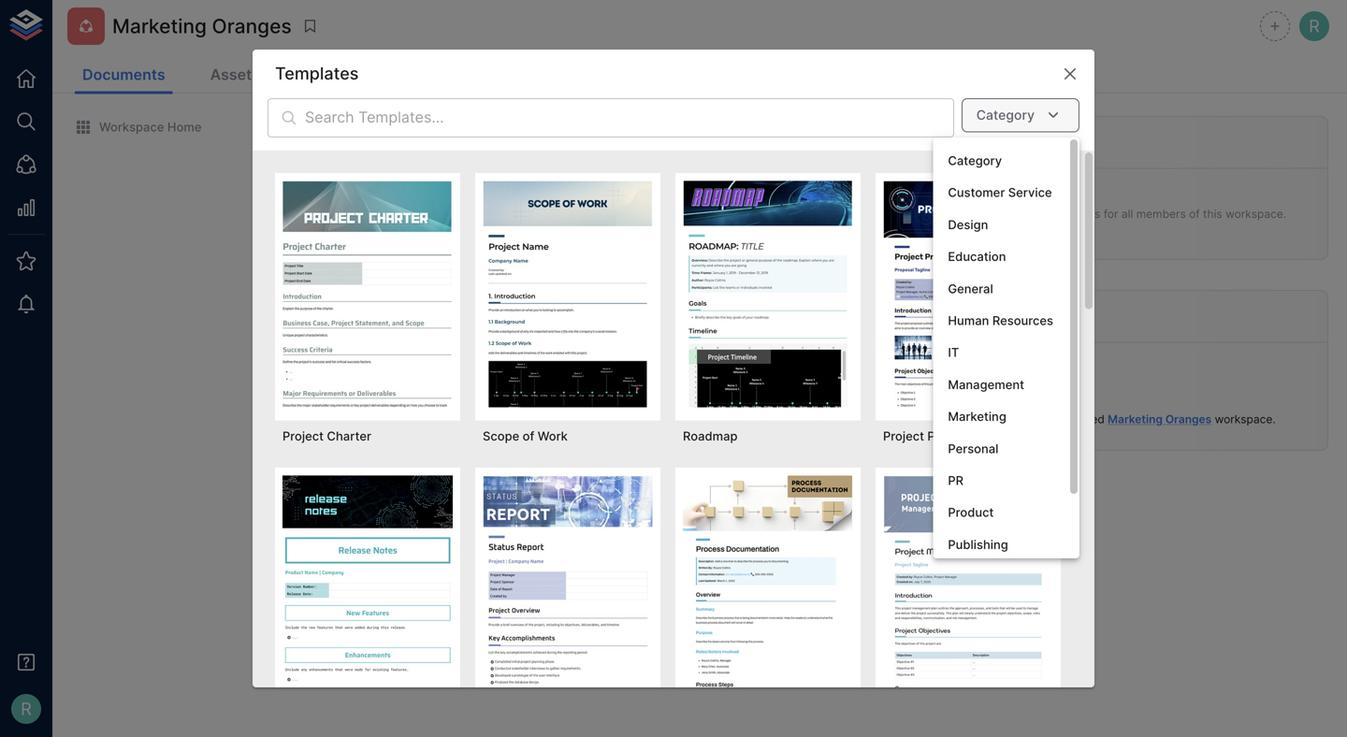 Task type: describe. For each thing, give the bounding box(es) containing it.
documents link
[[75, 58, 173, 94]]

it button
[[933, 337, 1068, 369]]

scope
[[483, 429, 519, 443]]

pinned
[[961, 133, 1011, 151]]

assets link
[[203, 58, 267, 94]]

1 horizontal spatial for
[[1014, 207, 1029, 221]]

general button
[[933, 273, 1068, 305]]

with
[[544, 447, 567, 461]]

learn more button
[[441, 469, 517, 498]]

to
[[468, 447, 478, 461]]

create
[[323, 431, 358, 445]]

1 vertical spatial category button
[[933, 145, 1068, 177]]

ruby
[[978, 413, 1005, 426]]

human resources button
[[933, 305, 1068, 337]]

notes
[[517, 431, 546, 445]]

education button
[[933, 241, 1068, 273]]

found.
[[508, 407, 551, 424]]

general
[[948, 281, 993, 296]]

it
[[948, 345, 959, 360]]

design button
[[933, 209, 1068, 241]]

marketing for marketing oranges
[[112, 14, 207, 38]]

templates dialog
[[253, 49, 1095, 737]]

project for project charter
[[283, 429, 324, 443]]

category button inside templates 'dialog'
[[962, 98, 1080, 132]]

pin
[[963, 207, 979, 221]]

you.
[[570, 447, 592, 461]]

quick
[[1032, 207, 1060, 221]]

management
[[948, 377, 1024, 392]]

insights link
[[297, 58, 370, 94]]

personal
[[948, 441, 999, 456]]

0 vertical spatial of
[[1189, 207, 1200, 221]]

project charter image
[[283, 180, 453, 407]]

marketing oranges link
[[1108, 413, 1212, 426]]

today
[[948, 359, 983, 373]]

&
[[506, 431, 514, 445]]

2 horizontal spatial marketing
[[1108, 413, 1163, 426]]

documents
[[82, 65, 165, 84]]

invite
[[380, 447, 408, 461]]

personal button
[[933, 433, 1068, 465]]

project proposal image
[[883, 180, 1053, 407]]

publishing button
[[933, 529, 1068, 561]]

design
[[948, 217, 988, 232]]

no documents found. create powerful documents, wikis & notes for personal use or invite your team to collaborate with you.
[[323, 407, 635, 461]]

recent
[[961, 307, 1012, 325]]

work
[[538, 429, 568, 443]]

customer
[[948, 185, 1005, 200]]

1 horizontal spatial r
[[1309, 16, 1320, 36]]

assets
[[210, 65, 260, 84]]

workspace home link
[[75, 119, 202, 136]]

all
[[1122, 207, 1133, 221]]

access
[[1063, 207, 1101, 221]]

templates
[[275, 63, 359, 84]]

project for project proposal
[[883, 429, 924, 443]]

powerful
[[362, 431, 408, 445]]

recent activities
[[961, 307, 1083, 325]]

1 horizontal spatial oranges
[[1166, 413, 1212, 426]]

1 vertical spatial category
[[948, 153, 1002, 168]]

workspace
[[1215, 413, 1273, 426]]

workspace
[[99, 120, 164, 134]]



Task type: locate. For each thing, give the bounding box(es) containing it.
oranges
[[212, 14, 292, 38], [1166, 413, 1212, 426]]

more
[[482, 476, 512, 491]]

marketing for marketing
[[948, 409, 1007, 424]]

customer service
[[948, 185, 1052, 200]]

management button
[[933, 369, 1068, 401]]

ruby anderson created marketing oranges workspace .
[[978, 413, 1276, 426]]

category inside templates 'dialog'
[[976, 107, 1035, 123]]

r
[[1309, 16, 1320, 36], [21, 699, 32, 719]]

learn
[[446, 476, 479, 491]]

learn more
[[446, 476, 512, 491]]

pr
[[948, 473, 964, 488]]

category
[[976, 107, 1035, 123], [948, 153, 1002, 168]]

0 horizontal spatial of
[[523, 429, 534, 443]]

status report image
[[483, 475, 653, 702]]

0 vertical spatial r button
[[1297, 8, 1332, 44]]

for
[[1014, 207, 1029, 221], [1104, 207, 1118, 221], [550, 431, 564, 445]]

release notes image
[[283, 475, 453, 702]]

pin items for quick access for all members of this workspace.
[[963, 207, 1286, 221]]

home
[[167, 120, 202, 134]]

bookmark image
[[302, 18, 319, 35]]

of left this on the top right of page
[[1189, 207, 1200, 221]]

category button up customer service
[[933, 145, 1068, 177]]

process documentation image
[[683, 475, 853, 702]]

resources
[[992, 313, 1053, 328]]

pr button
[[933, 465, 1068, 497]]

0 horizontal spatial marketing
[[112, 14, 207, 38]]

1 vertical spatial oranges
[[1166, 413, 1212, 426]]

.
[[1273, 413, 1276, 426]]

marketing oranges
[[112, 14, 292, 38]]

oranges up assets at top left
[[212, 14, 292, 38]]

this
[[1203, 207, 1222, 221]]

1 horizontal spatial of
[[1189, 207, 1200, 221]]

0 vertical spatial r
[[1309, 16, 1320, 36]]

category button
[[962, 98, 1080, 132], [933, 145, 1068, 177]]

team
[[438, 447, 465, 461]]

category up pinned items
[[976, 107, 1035, 123]]

scope of work image
[[483, 180, 653, 407]]

0 vertical spatial category
[[976, 107, 1035, 123]]

human resources
[[948, 313, 1053, 328]]

for up with on the left of the page
[[550, 431, 564, 445]]

1 horizontal spatial marketing
[[948, 409, 1007, 424]]

pinned items
[[961, 133, 1055, 151]]

0 vertical spatial category button
[[962, 98, 1080, 132]]

items
[[982, 207, 1011, 221]]

activities
[[1015, 307, 1083, 325]]

project
[[283, 429, 324, 443], [883, 429, 924, 443]]

0 horizontal spatial oranges
[[212, 14, 292, 38]]

of
[[1189, 207, 1200, 221], [523, 429, 534, 443]]

project proposal
[[883, 429, 978, 443]]

project charter
[[283, 429, 371, 443]]

for down the service
[[1014, 207, 1029, 221]]

1 horizontal spatial project
[[883, 429, 924, 443]]

1 project from the left
[[283, 429, 324, 443]]

created
[[1064, 413, 1105, 426]]

wikis
[[477, 431, 503, 445]]

collaborate
[[482, 447, 541, 461]]

of right &
[[523, 429, 534, 443]]

0 horizontal spatial r
[[21, 699, 32, 719]]

workspace home
[[99, 120, 202, 134]]

marketing inside marketing button
[[948, 409, 1007, 424]]

roadmap
[[683, 429, 738, 443]]

0 horizontal spatial for
[[550, 431, 564, 445]]

oranges left workspace in the bottom of the page
[[1166, 413, 1212, 426]]

personal
[[567, 431, 613, 445]]

1 vertical spatial of
[[523, 429, 534, 443]]

marketing up the documents
[[112, 14, 207, 38]]

for inside no documents found. create powerful documents, wikis & notes for personal use or invite your team to collaborate with you.
[[550, 431, 564, 445]]

marketing
[[112, 14, 207, 38], [948, 409, 1007, 424], [1108, 413, 1163, 426]]

project left proposal
[[883, 429, 924, 443]]

for left all
[[1104, 207, 1118, 221]]

product button
[[933, 497, 1068, 529]]

human
[[948, 313, 989, 328]]

Search Templates... text field
[[305, 98, 954, 137]]

documents,
[[411, 431, 474, 445]]

publishing
[[948, 537, 1008, 552]]

no
[[407, 407, 426, 424]]

project left 'charter'
[[283, 429, 324, 443]]

r button
[[1297, 8, 1332, 44], [6, 689, 47, 730]]

marketing up proposal
[[948, 409, 1007, 424]]

1 vertical spatial r
[[21, 699, 32, 719]]

marketing button
[[933, 401, 1068, 433]]

roadmap image
[[683, 180, 853, 407]]

your
[[411, 447, 435, 461]]

1 vertical spatial r button
[[6, 689, 47, 730]]

of inside templates 'dialog'
[[523, 429, 534, 443]]

proposal
[[928, 429, 978, 443]]

insights
[[305, 65, 363, 84]]

use
[[616, 431, 635, 445]]

charter
[[327, 429, 371, 443]]

0 horizontal spatial r button
[[6, 689, 47, 730]]

category button up pinned items
[[962, 98, 1080, 132]]

0 horizontal spatial project
[[283, 429, 324, 443]]

documents
[[429, 407, 505, 424]]

education
[[948, 249, 1006, 264]]

anderson
[[1008, 413, 1061, 426]]

or
[[366, 447, 377, 461]]

product
[[948, 505, 994, 520]]

1 horizontal spatial r button
[[1297, 8, 1332, 44]]

category down 'pinned'
[[948, 153, 1002, 168]]

workspace.
[[1226, 207, 1286, 221]]

members
[[1136, 207, 1186, 221]]

0 vertical spatial oranges
[[212, 14, 292, 38]]

items
[[1015, 133, 1055, 151]]

marketing right created
[[1108, 413, 1163, 426]]

service
[[1008, 185, 1052, 200]]

customer service button
[[933, 177, 1068, 209]]

project management plan image
[[883, 475, 1053, 702]]

2 project from the left
[[883, 429, 924, 443]]

scope of work
[[483, 429, 568, 443]]

2 horizontal spatial for
[[1104, 207, 1118, 221]]



Task type: vqa. For each thing, say whether or not it's contained in the screenshot.
leftmost No recently viewed docs.
no



